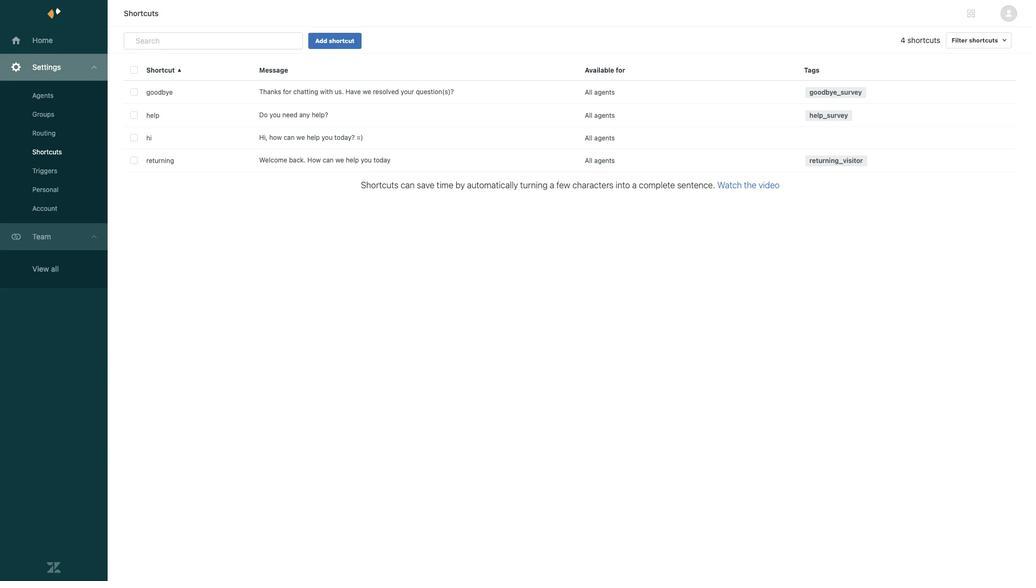 Task type: vqa. For each thing, say whether or not it's contained in the screenshot.
slide
no



Task type: describe. For each thing, give the bounding box(es) containing it.
shortcut
[[329, 37, 355, 44]]

1 vertical spatial can
[[323, 156, 334, 164]]

add
[[315, 37, 327, 44]]

all agents for help_survey
[[585, 111, 615, 119]]

any
[[299, 111, 310, 119]]

question(s)?
[[416, 88, 454, 96]]

2 horizontal spatial we
[[363, 88, 371, 96]]

agents for returning_visitor
[[594, 156, 615, 164]]

row containing do you need any help?
[[124, 104, 1017, 127]]

by
[[456, 180, 465, 190]]

characters
[[572, 180, 614, 190]]

with
[[320, 88, 333, 96]]

chatting
[[293, 88, 318, 96]]

the
[[744, 180, 757, 190]]

2 horizontal spatial shortcuts
[[361, 180, 399, 190]]

agents
[[32, 91, 54, 100]]

have
[[346, 88, 361, 96]]

1 a from the left
[[550, 180, 554, 190]]

how
[[269, 133, 282, 142]]

2 all from the top
[[585, 111, 593, 119]]

triggers
[[32, 167, 57, 175]]

team
[[32, 232, 51, 241]]

for for thanks
[[283, 88, 291, 96]]

0 horizontal spatial you
[[270, 111, 281, 119]]

view all
[[32, 264, 59, 273]]

groups
[[32, 110, 54, 118]]

back.
[[289, 156, 306, 164]]

shortcuts for filter shortcuts
[[969, 37, 998, 44]]

all agents cell for returning_visitor
[[578, 149, 798, 172]]

do
[[259, 111, 268, 119]]

for for available
[[616, 66, 625, 74]]

thanks for chatting with us. have we resolved your question(s)?
[[259, 88, 454, 96]]

available
[[585, 66, 614, 74]]

all agents for returning_visitor
[[585, 156, 615, 164]]

goodbye
[[146, 88, 173, 96]]

=)
[[357, 133, 363, 142]]

resolved
[[373, 88, 399, 96]]

do you need any help?
[[259, 111, 328, 119]]

3 all agents from the top
[[585, 134, 615, 142]]

welcome
[[259, 156, 287, 164]]

4 shortcuts
[[901, 36, 940, 45]]

2 vertical spatial help
[[346, 156, 359, 164]]

into
[[616, 180, 630, 190]]

4
[[901, 36, 905, 45]]

all for =)
[[585, 134, 593, 142]]

row containing hi, how can we help you today? =)
[[124, 127, 1017, 149]]

tags column header
[[798, 59, 1017, 81]]

all agents cell for goodbye_survey
[[578, 81, 798, 103]]

complete
[[639, 180, 675, 190]]

2 vertical spatial we
[[335, 156, 344, 164]]

account
[[32, 204, 57, 213]]

routing
[[32, 129, 56, 137]]

zendesk products image
[[968, 10, 975, 17]]

Search field
[[136, 36, 283, 46]]



Task type: locate. For each thing, give the bounding box(es) containing it.
welcome back. how can we help you today
[[259, 156, 391, 164]]

for inside column header
[[616, 66, 625, 74]]

time
[[437, 180, 453, 190]]

goodbye_survey
[[810, 88, 862, 96]]

all for today
[[585, 156, 593, 164]]

0 vertical spatial shortcuts
[[124, 9, 159, 18]]

today
[[374, 156, 391, 164]]

2 vertical spatial you
[[361, 156, 372, 164]]

1 horizontal spatial help
[[307, 133, 320, 142]]

for right available at the top right of page
[[616, 66, 625, 74]]

few
[[556, 180, 570, 190]]

shortcut
[[146, 66, 175, 74]]

add shortcut
[[315, 37, 355, 44]]

us.
[[335, 88, 344, 96]]

4 row from the top
[[124, 127, 1017, 149]]

2 vertical spatial can
[[401, 180, 415, 190]]

shortcuts can save time by automatically turning a few characters into a complete sentence. watch the video
[[361, 180, 780, 190]]

hi,
[[259, 133, 268, 142]]

all agents for goodbye_survey
[[585, 88, 615, 96]]

0 horizontal spatial can
[[284, 133, 295, 142]]

0 horizontal spatial help
[[146, 111, 159, 119]]

help up how
[[307, 133, 320, 142]]

2 agents from the top
[[594, 111, 615, 119]]

available for column header
[[578, 59, 798, 81]]

1 horizontal spatial can
[[323, 156, 334, 164]]

0 horizontal spatial shortcuts
[[32, 148, 62, 156]]

4 agents from the top
[[594, 156, 615, 164]]

filter
[[952, 37, 968, 44]]

1 horizontal spatial we
[[335, 156, 344, 164]]

table
[[124, 59, 1025, 581]]

3 row from the top
[[124, 104, 1017, 127]]

hi
[[146, 134, 152, 142]]

2 horizontal spatial help
[[346, 156, 359, 164]]

2 all agents from the top
[[585, 111, 615, 119]]

filter shortcuts button
[[946, 32, 1012, 48]]

turning
[[520, 180, 548, 190]]

0 vertical spatial you
[[270, 111, 281, 119]]

4 all agents from the top
[[585, 156, 615, 164]]

available for
[[585, 66, 625, 74]]

2 all agents cell from the top
[[578, 104, 798, 126]]

1 vertical spatial for
[[283, 88, 291, 96]]

shortcuts inside button
[[969, 37, 998, 44]]

1 all from the top
[[585, 88, 593, 96]]

tags
[[804, 66, 819, 74]]

0 horizontal spatial we
[[296, 133, 305, 142]]

3 all from the top
[[585, 134, 593, 142]]

returning_visitor
[[810, 157, 863, 165]]

returning
[[146, 156, 174, 164]]

you right do
[[270, 111, 281, 119]]

video
[[759, 180, 780, 190]]

1 horizontal spatial shortcuts
[[124, 9, 159, 18]]

0 vertical spatial help
[[146, 111, 159, 119]]

a
[[550, 180, 554, 190], [632, 180, 637, 190]]

3 agents from the top
[[594, 134, 615, 142]]

a left few
[[550, 180, 554, 190]]

for
[[616, 66, 625, 74], [283, 88, 291, 96]]

you left "today?"
[[322, 133, 333, 142]]

0 horizontal spatial a
[[550, 180, 554, 190]]

0 vertical spatial we
[[363, 88, 371, 96]]

help down =)
[[346, 156, 359, 164]]

1 horizontal spatial for
[[616, 66, 625, 74]]

2 a from the left
[[632, 180, 637, 190]]

2 horizontal spatial you
[[361, 156, 372, 164]]

save
[[417, 180, 435, 190]]

home
[[32, 36, 53, 45]]

watch
[[717, 180, 742, 190]]

shortcut column header
[[140, 59, 253, 81]]

all agents cell
[[578, 81, 798, 103], [578, 104, 798, 126], [578, 127, 798, 149], [578, 149, 798, 172]]

agents for goodbye_survey
[[594, 88, 615, 96]]

agents
[[594, 88, 615, 96], [594, 111, 615, 119], [594, 134, 615, 142], [594, 156, 615, 164]]

can right how
[[323, 156, 334, 164]]

help_survey
[[810, 111, 848, 119]]

0 vertical spatial for
[[616, 66, 625, 74]]

1 vertical spatial you
[[322, 133, 333, 142]]

today?
[[334, 133, 355, 142]]

row containing welcome back. how can we help you today
[[124, 149, 1017, 172]]

all for resolved
[[585, 88, 593, 96]]

all agents
[[585, 88, 615, 96], [585, 111, 615, 119], [585, 134, 615, 142], [585, 156, 615, 164]]

1 vertical spatial shortcuts
[[32, 148, 62, 156]]

1 horizontal spatial shortcuts
[[969, 37, 998, 44]]

personal
[[32, 186, 59, 194]]

cell
[[798, 127, 1017, 149]]

add shortcut button
[[308, 33, 362, 49]]

thanks
[[259, 88, 281, 96]]

4 all from the top
[[585, 156, 593, 164]]

1 all agents cell from the top
[[578, 81, 798, 103]]

row containing shortcut
[[124, 59, 1017, 81]]

shortcuts for 4 shortcuts
[[908, 36, 940, 45]]

shortcuts right 4 on the right top of the page
[[908, 36, 940, 45]]

message
[[259, 66, 288, 74]]

help
[[146, 111, 159, 119], [307, 133, 320, 142], [346, 156, 359, 164]]

5 row from the top
[[124, 149, 1017, 172]]

row containing thanks for chatting with us. have we resolved your question(s)?
[[124, 81, 1017, 104]]

shortcuts
[[124, 9, 159, 18], [32, 148, 62, 156], [361, 180, 399, 190]]

for right thanks
[[283, 88, 291, 96]]

row
[[124, 59, 1017, 81], [124, 81, 1017, 104], [124, 104, 1017, 127], [124, 127, 1017, 149], [124, 149, 1017, 172]]

1 horizontal spatial a
[[632, 180, 637, 190]]

settings
[[32, 62, 61, 72]]

how
[[307, 156, 321, 164]]

1 horizontal spatial you
[[322, 133, 333, 142]]

1 all agents from the top
[[585, 88, 615, 96]]

table containing shortcuts can save time by automatically turning a few characters into a complete sentence.
[[124, 59, 1025, 581]]

help up hi at left top
[[146, 111, 159, 119]]

we down "today?"
[[335, 156, 344, 164]]

2 horizontal spatial can
[[401, 180, 415, 190]]

watch the video link
[[717, 180, 780, 190]]

1 row from the top
[[124, 59, 1017, 81]]

agents for help_survey
[[594, 111, 615, 119]]

shortcuts right 'filter'
[[969, 37, 998, 44]]

need
[[282, 111, 297, 119]]

automatically
[[467, 180, 518, 190]]

a right into
[[632, 180, 637, 190]]

hi, how can we help you today? =)
[[259, 133, 363, 142]]

you left today
[[361, 156, 372, 164]]

1 vertical spatial we
[[296, 133, 305, 142]]

0 horizontal spatial for
[[283, 88, 291, 96]]

1 agents from the top
[[594, 88, 615, 96]]

3 all agents cell from the top
[[578, 127, 798, 149]]

shortcuts
[[908, 36, 940, 45], [969, 37, 998, 44]]

2 row from the top
[[124, 81, 1017, 104]]

1 vertical spatial help
[[307, 133, 320, 142]]

you
[[270, 111, 281, 119], [322, 133, 333, 142], [361, 156, 372, 164]]

we right have
[[363, 88, 371, 96]]

we
[[363, 88, 371, 96], [296, 133, 305, 142], [335, 156, 344, 164]]

all
[[51, 264, 59, 273]]

can
[[284, 133, 295, 142], [323, 156, 334, 164], [401, 180, 415, 190]]

0 vertical spatial can
[[284, 133, 295, 142]]

all
[[585, 88, 593, 96], [585, 111, 593, 119], [585, 134, 593, 142], [585, 156, 593, 164]]

filter shortcuts
[[952, 37, 998, 44]]

can right the how
[[284, 133, 295, 142]]

we up back.
[[296, 133, 305, 142]]

view
[[32, 264, 49, 273]]

all agents cell for help_survey
[[578, 104, 798, 126]]

4 all agents cell from the top
[[578, 149, 798, 172]]

2 vertical spatial shortcuts
[[361, 180, 399, 190]]

your
[[401, 88, 414, 96]]

sentence.
[[677, 180, 715, 190]]

can left save
[[401, 180, 415, 190]]

message column header
[[253, 59, 578, 81]]

0 horizontal spatial shortcuts
[[908, 36, 940, 45]]

help?
[[312, 111, 328, 119]]



